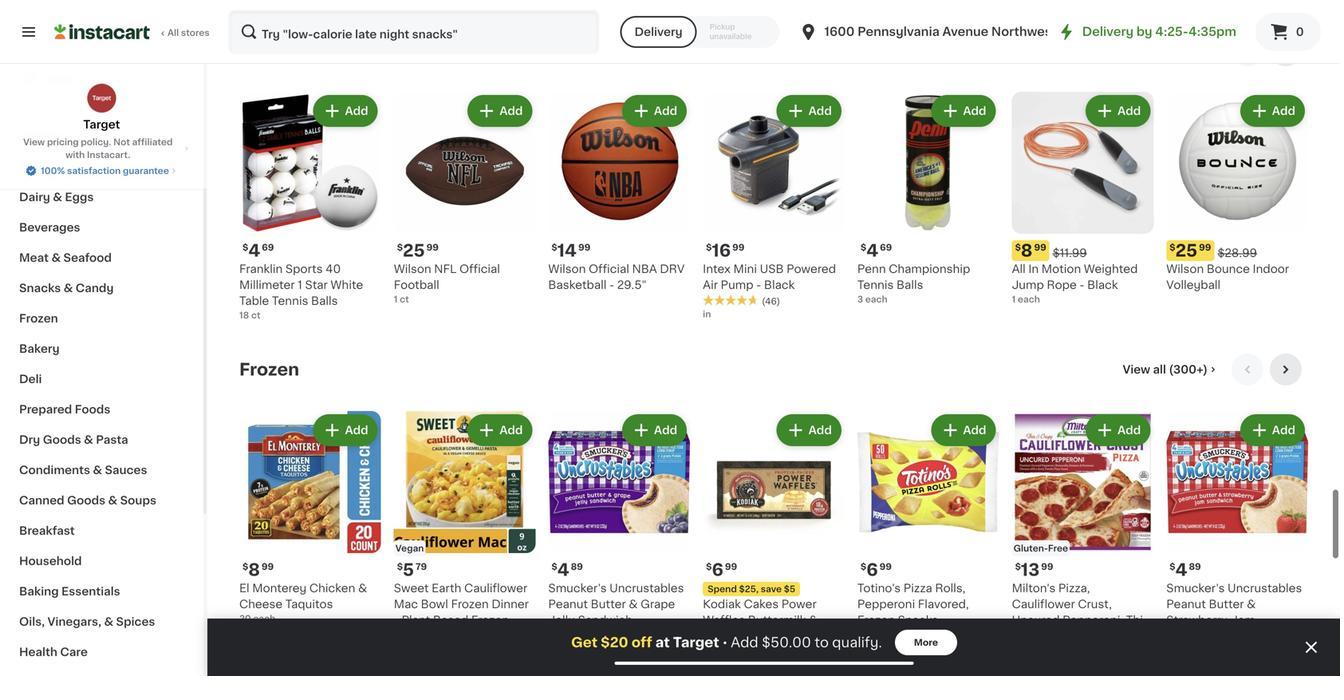 Task type: describe. For each thing, give the bounding box(es) containing it.
add for intex mini usb powered air pump - black
[[809, 106, 832, 117]]

frozen link inside item carousel region
[[239, 360, 299, 379]]

99 for spend $25, save $5
[[725, 562, 738, 571]]

vanilla
[[703, 630, 739, 642]]

prepared foods
[[19, 404, 110, 415]]

0 vertical spatial pasta
[[96, 434, 128, 445]]

cauliflower for 5
[[465, 583, 528, 594]]

$ for totino's pizza rolls, pepperoni flavored, frozen snacks
[[861, 562, 867, 571]]

$ 5 79
[[397, 561, 427, 578]]

frozen up based
[[451, 599, 489, 610]]

$ for wilson official nba drv basketball - 29.5"
[[552, 243, 558, 252]]

oils,
[[19, 616, 45, 627]]

rolls,
[[936, 583, 966, 594]]

$ for smucker's uncrustables peanut butter & grape jelly sandwich
[[552, 562, 558, 571]]

$ 6 99 for spend
[[706, 561, 738, 578]]

free
[[1049, 544, 1069, 553]]

with
[[65, 150, 85, 159]]

wilson inside $ 25 99 $28.99 wilson bounce indoor volleyball
[[1167, 263, 1205, 274]]

household link
[[10, 546, 194, 576]]

target logo image
[[87, 83, 117, 113]]

dinner
[[492, 599, 529, 610]]

$ 14 99
[[552, 242, 591, 259]]

& inside smucker's uncrustables peanut butter & strawberry jam sandwich
[[1248, 599, 1257, 610]]

peanut for smucker's uncrustables peanut butter & strawberry jam sandwich
[[1167, 599, 1207, 610]]

delivery for delivery
[[635, 26, 683, 38]]

89 for smucker's uncrustables peanut butter & strawberry jam sandwich
[[1190, 562, 1202, 571]]

crust,
[[1079, 599, 1113, 610]]

bakery link
[[10, 334, 194, 364]]

add button for penn championship tennis balls
[[933, 97, 995, 125]]

add button for smucker's uncrustables peanut butter & strawberry jam sandwich
[[1243, 416, 1304, 445]]

spend $25, save $5
[[708, 585, 796, 593]]

add for el monterey chicken & cheese taquitos
[[345, 425, 369, 436]]

jump
[[1013, 279, 1045, 290]]

guarantee
[[123, 166, 169, 175]]

4 for smucker's uncrustables peanut butter & grape jelly sandwich
[[558, 561, 570, 578]]

usb
[[760, 263, 784, 274]]

strawberry
[[1167, 615, 1229, 626]]

snacks inside totino's pizza rolls, pepperoni flavored, frozen snacks
[[898, 615, 939, 626]]

- inside intex mini usb powered air pump - black
[[757, 279, 762, 290]]

99 for totino's pizza rolls, pepperoni flavored, frozen snacks
[[880, 562, 892, 571]]

$25.99 original price: $28.99 element
[[1167, 240, 1309, 261]]

nba
[[632, 263, 657, 274]]

gluten-
[[1014, 544, 1049, 553]]

view for view all (300+)
[[1123, 364, 1151, 375]]

100%
[[41, 166, 65, 175]]

power
[[782, 599, 817, 610]]

buttermilk
[[748, 615, 806, 626]]

cauliflower for 13
[[1013, 599, 1076, 610]]

add for penn championship tennis balls
[[964, 106, 987, 117]]

89 for smucker's uncrustables peanut butter & grape jelly sandwich
[[571, 562, 583, 571]]

affiliated
[[132, 138, 173, 146]]

butter for grape
[[591, 599, 626, 610]]

99 for intex mini usb powered air pump - black
[[733, 243, 745, 252]]

$ 4 89 for smucker's uncrustables peanut butter & strawberry jam sandwich
[[1170, 561, 1202, 578]]

frozen down 18
[[239, 361, 299, 378]]

frozen inside totino's pizza rolls, pepperoni flavored, frozen snacks
[[858, 615, 896, 626]]

$28.99
[[1218, 247, 1258, 259]]

millimeter
[[239, 279, 295, 290]]

milton's
[[1013, 583, 1056, 594]]

penn
[[858, 263, 886, 274]]

produce
[[19, 161, 68, 172]]

add button for totino's pizza rolls, pepperoni flavored, frozen snacks
[[933, 416, 995, 445]]

$ for wilson nfl official football
[[397, 243, 403, 252]]

sweet earth cauliflower mac bowl frozen dinner - plant based frozen pasta vegan mac
[[394, 583, 529, 642]]

intex mini usb powered air pump - black
[[703, 263, 837, 290]]

add for wilson nfl official football
[[500, 106, 523, 117]]

item carousel region containing frozen
[[239, 354, 1309, 676]]

delivery by 4:25-4:35pm link
[[1057, 22, 1237, 42]]

add button for sweet earth cauliflower mac bowl frozen dinner - plant based frozen pasta vegan mac
[[469, 416, 531, 445]]

bakery
[[19, 343, 60, 354]]

99 inside $ 25 99 $28.99 wilson bounce indoor volleyball
[[1200, 243, 1212, 252]]

dairy & eggs
[[19, 192, 94, 203]]

get
[[571, 636, 598, 649]]

wilson nfl official football 1 ct
[[394, 263, 500, 304]]

kodiak cakes power waffles buttermilk & vanilla
[[703, 599, 818, 642]]

holiday link
[[10, 121, 194, 152]]

condiments
[[19, 465, 90, 476]]

balls inside franklin sports 40 millimeter 1 star white table tennis balls 18 ct
[[311, 295, 338, 306]]

nfl
[[434, 263, 457, 274]]

lists link
[[10, 64, 194, 96]]

24.8 oz
[[858, 645, 891, 654]]

add for milton's pizza, cauliflower crust, uncured pepperoni, thin & crispy
[[1118, 425, 1142, 436]]

basketball
[[549, 279, 607, 290]]

$ 4 89 for smucker's uncrustables peanut butter & grape jelly sandwich
[[552, 561, 583, 578]]

based
[[433, 615, 469, 626]]

franklin sports 40 millimeter 1 star white table tennis balls 18 ct
[[239, 263, 363, 320]]

monterey
[[252, 583, 307, 594]]

football
[[394, 279, 440, 290]]

meat
[[19, 252, 49, 263]]

el
[[239, 583, 250, 594]]

item carousel region containing sporting goods
[[239, 34, 1309, 341]]

$ inside the '$ 8 99 $11.99 all in motion weighted jump rope - black 1 each'
[[1016, 243, 1022, 252]]

beverages link
[[10, 212, 194, 243]]

jelly
[[549, 615, 575, 626]]

health care link
[[10, 637, 194, 667]]

24.8
[[858, 645, 878, 654]]

goods for dry
[[43, 434, 81, 445]]

smucker's for smucker's uncrustables peanut butter & strawberry jam sandwich
[[1167, 583, 1226, 594]]

1 vertical spatial mac
[[466, 630, 490, 642]]

chicken
[[310, 583, 355, 594]]

•
[[723, 636, 728, 649]]

all inside the all stores link
[[168, 28, 179, 37]]

sporting goods link
[[239, 41, 379, 60]]

0 horizontal spatial frozen link
[[10, 303, 194, 334]]

add button for intex mini usb powered air pump - black
[[779, 97, 840, 125]]

target inside treatment tracker modal dialog
[[673, 636, 720, 649]]

add for franklin sports 40 millimeter 1 star white table tennis balls
[[345, 106, 369, 117]]

add button for kodiak cakes power waffles buttermilk & vanilla
[[779, 416, 840, 445]]

99 inside the '$ 8 99 $11.99 all in motion weighted jump rope - black 1 each'
[[1035, 243, 1047, 252]]

6 for spend
[[712, 561, 724, 578]]

mini
[[734, 263, 757, 274]]

14
[[558, 242, 577, 259]]

16
[[712, 242, 731, 259]]

pasta inside the sweet earth cauliflower mac bowl frozen dinner - plant based frozen pasta vegan mac
[[394, 630, 425, 642]]

each inside el monterey chicken & cheese taquitos 20 each
[[253, 614, 276, 623]]

canned goods & soups
[[19, 495, 156, 506]]

holiday
[[19, 131, 64, 142]]

championship
[[889, 263, 971, 274]]

add inside treatment tracker modal dialog
[[731, 636, 759, 649]]

tennis inside franklin sports 40 millimeter 1 star white table tennis balls 18 ct
[[272, 295, 308, 306]]

seafood
[[63, 252, 112, 263]]

household
[[19, 556, 82, 567]]

& inside dairy & eggs link
[[53, 192, 62, 203]]

8 for all in motion weighted jump rope - black
[[1022, 242, 1033, 259]]

instacart logo image
[[54, 22, 150, 42]]

deli link
[[10, 364, 194, 394]]

flavored,
[[918, 599, 969, 610]]

& inside oils, vinegars, & spices "link"
[[104, 616, 113, 627]]

$ for smucker's uncrustables peanut butter & strawberry jam sandwich
[[1170, 562, 1176, 571]]

69 for franklin
[[262, 243, 274, 252]]

oils, vinegars, & spices
[[19, 616, 155, 627]]

peanut for smucker's uncrustables peanut butter & grape jelly sandwich
[[549, 599, 588, 610]]

2
[[563, 645, 568, 654]]

deli
[[19, 374, 42, 385]]

- inside wilson official nba drv basketball - 29.5"
[[610, 279, 615, 290]]

dry goods & pasta
[[19, 434, 128, 445]]

uncrustables for strawberry
[[1228, 583, 1303, 594]]

each inside penn championship tennis balls 3 each
[[866, 295, 888, 304]]

product group containing 13
[[1013, 411, 1154, 670]]

each inside the '$ 8 99 $11.99 all in motion weighted jump rope - black 1 each'
[[1018, 295, 1041, 304]]

0 vertical spatial target
[[83, 119, 120, 130]]

0
[[1297, 26, 1305, 38]]

bounce
[[1207, 263, 1251, 274]]

& inside canned goods & soups link
[[108, 495, 117, 506]]

$8.99 original price: $11.99 element
[[1013, 240, 1154, 261]]

1 vertical spatial in
[[901, 661, 909, 670]]

all inside the '$ 8 99 $11.99 all in motion weighted jump rope - black 1 each'
[[1013, 263, 1026, 274]]

20
[[239, 614, 251, 623]]

spend
[[708, 585, 737, 593]]

Search field
[[230, 11, 598, 53]]

$ for penn championship tennis balls
[[861, 243, 867, 252]]

oz for 6
[[880, 645, 891, 654]]

balls inside penn championship tennis balls 3 each
[[897, 279, 924, 290]]

black inside intex mini usb powered air pump - black
[[765, 279, 795, 290]]

baking
[[19, 586, 59, 597]]

1600 pennsylvania avenue northwest button
[[799, 10, 1057, 54]]

tennis inside penn championship tennis balls 3 each
[[858, 279, 894, 290]]

$ for sweet earth cauliflower mac bowl frozen dinner - plant based frozen pasta vegan mac
[[397, 562, 403, 571]]

add for kodiak cakes power waffles buttermilk & vanilla
[[809, 425, 832, 436]]

breakfast
[[19, 525, 75, 536]]

wilson for wilson nfl official football 1 ct
[[394, 263, 432, 274]]

eggs
[[65, 192, 94, 203]]

& inside 'condiments & sauces' link
[[93, 465, 102, 476]]

cheese
[[239, 599, 283, 610]]

8 for 8
[[248, 561, 260, 578]]



Task type: locate. For each thing, give the bounding box(es) containing it.
sandwich up (10k)
[[578, 615, 633, 626]]

$ for milton's pizza, cauliflower crust, uncured pepperoni, thin & crispy
[[1016, 562, 1022, 571]]

$ for spend $25, save $5
[[706, 562, 712, 571]]

tennis down penn
[[858, 279, 894, 290]]

smucker's inside smucker's uncrustables peanut butter & strawberry jam sandwich
[[1167, 583, 1226, 594]]

25 for $ 25 99
[[403, 242, 425, 259]]

& inside meat & seafood link
[[51, 252, 61, 263]]

1 horizontal spatial black
[[1088, 279, 1119, 290]]

1 vertical spatial oz
[[724, 661, 734, 670]]

2 item carousel region from the top
[[239, 354, 1309, 676]]

& inside dry goods & pasta link
[[84, 434, 93, 445]]

0 horizontal spatial oz
[[724, 661, 734, 670]]

99 up spend
[[725, 562, 738, 571]]

0 horizontal spatial cauliflower
[[465, 583, 528, 594]]

peanut up jelly
[[549, 599, 588, 610]]

frozen link down 18
[[239, 360, 299, 379]]

- left plant
[[394, 615, 399, 626]]

0 horizontal spatial black
[[765, 279, 795, 290]]

many in stock
[[874, 661, 937, 670]]

cakes
[[744, 599, 779, 610]]

1 $ 4 89 from the left
[[552, 561, 583, 578]]

1 horizontal spatial 69
[[880, 243, 893, 252]]

$ inside $ 25 99
[[397, 243, 403, 252]]

25 up football
[[403, 242, 425, 259]]

8 inside the '$ 8 99 $11.99 all in motion weighted jump rope - black 1 each'
[[1022, 242, 1033, 259]]

prepared foods link
[[10, 394, 194, 425]]

delivery inside "link"
[[1083, 26, 1134, 38]]

$ up jelly
[[552, 562, 558, 571]]

smucker's uncrustables peanut butter & grape jelly sandwich
[[549, 583, 684, 626]]

0 horizontal spatial in
[[703, 310, 711, 318]]

1 horizontal spatial 25
[[1176, 242, 1198, 259]]

1 horizontal spatial balls
[[897, 279, 924, 290]]

25 inside $ 25 99 $28.99 wilson bounce indoor volleyball
[[1176, 242, 1198, 259]]

plant
[[402, 615, 430, 626]]

$ up football
[[397, 243, 403, 252]]

0 vertical spatial vegan
[[396, 544, 424, 553]]

1 vertical spatial goods
[[43, 434, 81, 445]]

0 vertical spatial 8
[[1022, 242, 1033, 259]]

4 for smucker's uncrustables peanut butter & strawberry jam sandwich
[[1176, 561, 1188, 578]]

2 $ 4 69 from the left
[[861, 242, 893, 259]]

butter for strawberry
[[1210, 599, 1245, 610]]

add button for smucker's uncrustables peanut butter & grape jelly sandwich
[[624, 416, 686, 445]]

service type group
[[621, 16, 780, 48]]

product group
[[239, 92, 381, 322], [394, 92, 536, 306], [549, 92, 691, 293], [703, 92, 845, 320], [858, 92, 1000, 306], [1013, 92, 1154, 306], [1167, 92, 1309, 293], [239, 411, 381, 625], [394, 411, 536, 676], [549, 411, 691, 656], [703, 411, 845, 676], [858, 411, 1000, 675], [1013, 411, 1154, 670], [1167, 411, 1309, 656]]

$ inside $ 5 79
[[397, 562, 403, 571]]

tennis down millimeter
[[272, 295, 308, 306]]

smucker's for smucker's uncrustables peanut butter & grape jelly sandwich
[[549, 583, 607, 594]]

each right 3
[[866, 295, 888, 304]]

goods down condiments & sauces
[[67, 495, 105, 506]]

& left "spices"
[[104, 616, 113, 627]]

each down 'jump'
[[1018, 295, 1041, 304]]

$ 6 99 up totino's
[[861, 561, 892, 578]]

care
[[60, 646, 88, 658]]

$ 6 99 up spend
[[706, 561, 738, 578]]

in
[[703, 310, 711, 318], [901, 661, 909, 670]]

product group containing 5
[[394, 411, 536, 676]]

$ 6 99
[[706, 561, 738, 578], [861, 561, 892, 578]]

wilson up "volleyball"
[[1167, 263, 1205, 274]]

89
[[571, 562, 583, 571], [1190, 562, 1202, 571]]

add for all in motion weighted jump rope - black
[[1118, 106, 1142, 117]]

& inside snacks & candy link
[[64, 283, 73, 294]]

butter inside smucker's uncrustables peanut butter & strawberry jam sandwich
[[1210, 599, 1245, 610]]

item carousel region
[[239, 34, 1309, 341], [239, 354, 1309, 676]]

- down usb
[[757, 279, 762, 290]]

air
[[703, 279, 718, 290]]

add button for el monterey chicken & cheese taquitos
[[315, 416, 376, 445]]

1 horizontal spatial view
[[1123, 364, 1151, 375]]

dairy & eggs link
[[10, 182, 194, 212]]

delivery inside button
[[635, 26, 683, 38]]

69 for penn
[[880, 243, 893, 252]]

$ up el
[[243, 562, 248, 571]]

add for smucker's uncrustables peanut butter & grape jelly sandwich
[[654, 425, 678, 436]]

add button for wilson bounce indoor volleyball
[[1243, 97, 1304, 125]]

sandwich inside smucker's uncrustables peanut butter & strawberry jam sandwich
[[1167, 630, 1222, 642]]

2 69 from the left
[[880, 243, 893, 252]]

25 up "volleyball"
[[1176, 242, 1198, 259]]

1 horizontal spatial $ 6 99
[[861, 561, 892, 578]]

sporting
[[239, 42, 317, 59]]

add for sweet earth cauliflower mac bowl frozen dinner - plant based frozen pasta vegan mac
[[500, 425, 523, 436]]

all stores link
[[54, 10, 211, 54]]

uncrustables
[[610, 583, 684, 594], [1228, 583, 1303, 594]]

view
[[23, 138, 45, 146], [1123, 364, 1151, 375]]

1 horizontal spatial each
[[866, 295, 888, 304]]

4 for franklin sports 40 millimeter 1 star white table tennis balls
[[248, 242, 260, 259]]

$ 4 89 up strawberry
[[1170, 561, 1202, 578]]

in
[[1029, 263, 1039, 274]]

0 horizontal spatial 69
[[262, 243, 274, 252]]

None search field
[[228, 10, 600, 54]]

0 vertical spatial all
[[168, 28, 179, 37]]

intex
[[703, 263, 731, 274]]

1 horizontal spatial tennis
[[858, 279, 894, 290]]

health care
[[19, 646, 88, 658]]

69
[[262, 243, 274, 252], [880, 243, 893, 252]]

1 horizontal spatial smucker's
[[1167, 583, 1226, 594]]

1 horizontal spatial 6
[[867, 561, 878, 578]]

black down usb
[[765, 279, 795, 290]]

1 vertical spatial item carousel region
[[239, 354, 1309, 676]]

2 vertical spatial goods
[[67, 495, 105, 506]]

official inside wilson official nba drv basketball - 29.5"
[[589, 263, 630, 274]]

produce link
[[10, 152, 194, 182]]

powered
[[787, 263, 837, 274]]

1 vertical spatial pasta
[[394, 630, 425, 642]]

pasta down plant
[[394, 630, 425, 642]]

avenue
[[943, 26, 989, 38]]

1 inside the '$ 8 99 $11.99 all in motion weighted jump rope - black 1 each'
[[1013, 295, 1016, 304]]

0 vertical spatial frozen link
[[10, 303, 194, 334]]

at
[[656, 636, 670, 649]]

wilson inside wilson nfl official football 1 ct
[[394, 263, 432, 274]]

mac down sweet
[[394, 599, 418, 610]]

1 horizontal spatial cauliflower
[[1013, 599, 1076, 610]]

$ inside $ 13 99
[[1016, 562, 1022, 571]]

add for smucker's uncrustables peanut butter & strawberry jam sandwich
[[1273, 425, 1296, 436]]

- inside the sweet earth cauliflower mac bowl frozen dinner - plant based frozen pasta vegan mac
[[394, 615, 399, 626]]

more button
[[895, 630, 958, 655]]

1 horizontal spatial uncrustables
[[1228, 583, 1303, 594]]

$ left 79
[[397, 562, 403, 571]]

treatment tracker modal dialog
[[208, 619, 1341, 676]]

$ 4 69 up franklin at top left
[[243, 242, 274, 259]]

1 horizontal spatial wilson
[[549, 263, 586, 274]]

sandwich down strawberry
[[1167, 630, 1222, 642]]

69 up penn
[[880, 243, 893, 252]]

many
[[874, 661, 899, 670]]

99 up the bounce
[[1200, 243, 1212, 252]]

view inside item carousel region
[[1123, 364, 1151, 375]]

frozen inside "link"
[[19, 313, 58, 324]]

1 horizontal spatial mac
[[466, 630, 490, 642]]

oz up many
[[880, 645, 891, 654]]

butter inside the smucker's uncrustables peanut butter & grape jelly sandwich
[[591, 599, 626, 610]]

0 horizontal spatial pasta
[[96, 434, 128, 445]]

kodiak
[[703, 599, 741, 610]]

0 vertical spatial cauliflower
[[465, 583, 528, 594]]

1 item carousel region from the top
[[239, 34, 1309, 341]]

1 horizontal spatial 1
[[394, 295, 398, 304]]

ct inside franklin sports 40 millimeter 1 star white table tennis balls 18 ct
[[251, 311, 261, 320]]

2 $ 6 99 from the left
[[861, 561, 892, 578]]

1 horizontal spatial pasta
[[394, 630, 425, 642]]

goods down prepared foods
[[43, 434, 81, 445]]

vegan
[[396, 544, 424, 553], [428, 630, 463, 642]]

5
[[403, 561, 414, 578]]

99 for milton's pizza, cauliflower crust, uncured pepperoni, thin & crispy
[[1042, 562, 1054, 571]]

balls down championship
[[897, 279, 924, 290]]

99 up "nfl"
[[427, 243, 439, 252]]

$ 4 69 for franklin
[[243, 242, 274, 259]]

options
[[570, 645, 605, 654]]

0 horizontal spatial official
[[460, 263, 500, 274]]

frozen up bakery
[[19, 313, 58, 324]]

$ 16 99
[[706, 242, 745, 259]]

uncrustables up grape
[[610, 583, 684, 594]]

pepperoni
[[858, 599, 916, 610]]

99 inside $ 25 99
[[427, 243, 439, 252]]

wilson for wilson official nba drv basketball - 29.5"
[[549, 263, 586, 274]]

uncrustables up jam
[[1228, 583, 1303, 594]]

1 down football
[[394, 295, 398, 304]]

1 $ 6 99 from the left
[[706, 561, 738, 578]]

& left 'sauces'
[[93, 465, 102, 476]]

0 horizontal spatial wilson
[[394, 263, 432, 274]]

$ inside $ 25 99 $28.99 wilson bounce indoor volleyball
[[1170, 243, 1176, 252]]

target up policy.
[[83, 119, 120, 130]]

1 peanut from the left
[[549, 599, 588, 610]]

snacks down meat
[[19, 283, 61, 294]]

drv
[[660, 263, 685, 274]]

1 uncrustables from the left
[[610, 583, 684, 594]]

0 vertical spatial in
[[703, 310, 711, 318]]

peanut inside the smucker's uncrustables peanut butter & grape jelly sandwich
[[549, 599, 588, 610]]

99 right 16
[[733, 243, 745, 252]]

milton's pizza, cauliflower crust, uncured pepperoni, thin & crispy
[[1013, 583, 1151, 642]]

0 horizontal spatial butter
[[591, 599, 626, 610]]

all
[[1154, 364, 1167, 375]]

pump
[[721, 279, 754, 290]]

99 up totino's
[[880, 562, 892, 571]]

1 for 4
[[298, 279, 302, 290]]

1
[[298, 279, 302, 290], [394, 295, 398, 304], [1013, 295, 1016, 304]]

13.4
[[703, 661, 721, 670]]

sandwich inside the smucker's uncrustables peanut butter & grape jelly sandwich
[[578, 615, 633, 626]]

1 horizontal spatial 89
[[1190, 562, 1202, 571]]

99 inside $ 14 99
[[579, 243, 591, 252]]

& inside kodiak cakes power waffles buttermilk & vanilla
[[809, 615, 818, 626]]

0 horizontal spatial snacks
[[19, 283, 61, 294]]

1 black from the left
[[765, 279, 795, 290]]

1 inside wilson nfl official football 1 ct
[[394, 295, 398, 304]]

1 smucker's from the left
[[549, 583, 607, 594]]

delivery for delivery by 4:25-4:35pm
[[1083, 26, 1134, 38]]

$ up totino's
[[861, 562, 867, 571]]

0 horizontal spatial each
[[253, 614, 276, 623]]

1 vertical spatial ct
[[251, 311, 261, 320]]

in left stock
[[901, 661, 909, 670]]

1 horizontal spatial ct
[[400, 295, 409, 304]]

to
[[815, 636, 829, 649]]

3
[[858, 295, 864, 304]]

99 up in at the right of page
[[1035, 243, 1047, 252]]

uncrustables inside smucker's uncrustables peanut butter & strawberry jam sandwich
[[1228, 583, 1303, 594]]

oz for spend $25, save $5
[[724, 661, 734, 670]]

cauliflower inside the sweet earth cauliflower mac bowl frozen dinner - plant based frozen pasta vegan mac
[[465, 583, 528, 594]]

- right rope
[[1080, 279, 1085, 290]]

goods inside item carousel region
[[321, 42, 379, 59]]

1 vertical spatial sandwich
[[1167, 630, 1222, 642]]

$ 6 99 for totino's
[[861, 561, 892, 578]]

2 black from the left
[[1088, 279, 1119, 290]]

$ for intex mini usb powered air pump - black
[[706, 243, 712, 252]]

oz right 13.4
[[724, 661, 734, 670]]

0 vertical spatial tennis
[[858, 279, 894, 290]]

40
[[326, 263, 341, 274]]

goods for sporting
[[321, 42, 379, 59]]

add for wilson official nba drv basketball - 29.5"
[[654, 106, 678, 117]]

wilson inside wilson official nba drv basketball - 29.5"
[[549, 263, 586, 274]]

99 inside $ 8 99
[[262, 562, 274, 571]]

snacks inside snacks & candy link
[[19, 283, 61, 294]]

$ inside $ 16 99
[[706, 243, 712, 252]]

99 for el monterey chicken & cheese taquitos
[[262, 562, 274, 571]]

candy
[[76, 283, 114, 294]]

view up produce
[[23, 138, 45, 146]]

1 horizontal spatial frozen link
[[239, 360, 299, 379]]

1 horizontal spatial sandwich
[[1167, 630, 1222, 642]]

add button for all in motion weighted jump rope - black
[[1088, 97, 1150, 125]]

dairy
[[19, 192, 50, 203]]

& right chicken
[[358, 583, 367, 594]]

uncrustables for grape
[[610, 583, 684, 594]]

$ up penn
[[861, 243, 867, 252]]

2 horizontal spatial each
[[1018, 295, 1041, 304]]

waffles
[[703, 615, 746, 626]]

$50.00
[[762, 636, 812, 649]]

$ up "volleyball"
[[1170, 243, 1176, 252]]

2 uncrustables from the left
[[1228, 583, 1303, 594]]

$20
[[601, 636, 629, 649]]

more
[[915, 638, 939, 647]]

peanut inside smucker's uncrustables peanut butter & strawberry jam sandwich
[[1167, 599, 1207, 610]]

black down weighted
[[1088, 279, 1119, 290]]

1 wilson from the left
[[394, 263, 432, 274]]

0 horizontal spatial view
[[23, 138, 45, 146]]

el monterey chicken & cheese taquitos 20 each
[[239, 583, 367, 623]]

& up jam
[[1248, 599, 1257, 610]]

save
[[761, 585, 782, 593]]

- inside the '$ 8 99 $11.99 all in motion weighted jump rope - black 1 each'
[[1080, 279, 1085, 290]]

all stores
[[168, 28, 210, 37]]

6 for totino's
[[867, 561, 878, 578]]

view for view pricing policy. not affiliated with instacart.
[[23, 138, 45, 146]]

(21)
[[762, 648, 778, 657]]

wilson official nba drv basketball - 29.5"
[[549, 263, 685, 290]]

1 horizontal spatial oz
[[880, 645, 891, 654]]

1 left star
[[298, 279, 302, 290]]

sandwich for grape
[[578, 615, 633, 626]]

0 horizontal spatial peanut
[[549, 599, 588, 610]]

99 right 14
[[579, 243, 591, 252]]

view all (300+)
[[1123, 364, 1208, 375]]

add button for milton's pizza, cauliflower crust, uncured pepperoni, thin & crispy
[[1088, 416, 1150, 445]]

0 horizontal spatial vegan
[[396, 544, 424, 553]]

1 horizontal spatial peanut
[[1167, 599, 1207, 610]]

satisfaction
[[67, 166, 121, 175]]

product group containing 14
[[549, 92, 691, 293]]

1 vertical spatial 8
[[248, 561, 260, 578]]

frozen down pepperoni
[[858, 615, 896, 626]]

$ 25 99 $28.99 wilson bounce indoor volleyball
[[1167, 242, 1290, 290]]

view pricing policy. not affiliated with instacart. link
[[13, 136, 191, 161]]

$ up 'jump'
[[1016, 243, 1022, 252]]

0 horizontal spatial balls
[[311, 295, 338, 306]]

snacks & candy
[[19, 283, 114, 294]]

2 butter from the left
[[1210, 599, 1245, 610]]

product group containing 16
[[703, 92, 845, 320]]

100% satisfaction guarantee button
[[25, 161, 179, 177]]

ct inside wilson nfl official football 1 ct
[[400, 295, 409, 304]]

1 horizontal spatial delivery
[[1083, 26, 1134, 38]]

1 vertical spatial frozen link
[[239, 360, 299, 379]]

1 horizontal spatial official
[[589, 263, 630, 274]]

vegan up 5
[[396, 544, 424, 553]]

& inside el monterey chicken & cheese taquitos 20 each
[[358, 583, 367, 594]]

$ 4 69 up penn
[[861, 242, 893, 259]]

$ 4 89 up jelly
[[552, 561, 583, 578]]

(5.11k)
[[917, 632, 945, 641]]

$ inside $ 8 99
[[243, 562, 248, 571]]

1 vertical spatial balls
[[311, 295, 338, 306]]

& left candy
[[64, 283, 73, 294]]

in down air
[[703, 310, 711, 318]]

cauliflower inside milton's pizza, cauliflower crust, uncured pepperoni, thin & crispy
[[1013, 599, 1076, 610]]

2 $ 4 89 from the left
[[1170, 561, 1202, 578]]

0 horizontal spatial mac
[[394, 599, 418, 610]]

black inside the '$ 8 99 $11.99 all in motion weighted jump rope - black 1 each'
[[1088, 279, 1119, 290]]

view all (300+) link
[[1123, 362, 1220, 378]]

0 horizontal spatial $ 6 99
[[706, 561, 738, 578]]

4 for penn championship tennis balls
[[867, 242, 879, 259]]

0 horizontal spatial delivery
[[635, 26, 683, 38]]

& down foods
[[84, 434, 93, 445]]

$ up the intex
[[706, 243, 712, 252]]

4 up jelly
[[558, 561, 570, 578]]

2 smucker's from the left
[[1167, 583, 1226, 594]]

tennis
[[858, 279, 894, 290], [272, 295, 308, 306]]

2 peanut from the left
[[1167, 599, 1207, 610]]

2 wilson from the left
[[549, 263, 586, 274]]

$ 4 69 for penn
[[861, 242, 893, 259]]

0 vertical spatial mac
[[394, 599, 418, 610]]

0 horizontal spatial all
[[168, 28, 179, 37]]

99 inside $ 13 99
[[1042, 562, 1054, 571]]

uncrustables inside the smucker's uncrustables peanut butter & grape jelly sandwich
[[610, 583, 684, 594]]

cauliflower up dinner
[[465, 583, 528, 594]]

goods for canned
[[67, 495, 105, 506]]

1 horizontal spatial 8
[[1022, 242, 1033, 259]]

99 inside $ 16 99
[[733, 243, 745, 252]]

1 horizontal spatial in
[[901, 661, 909, 670]]

1 $ 4 69 from the left
[[243, 242, 274, 259]]

0 vertical spatial sandwich
[[578, 615, 633, 626]]

view left all
[[1123, 364, 1151, 375]]

0 horizontal spatial 89
[[571, 562, 583, 571]]

0 horizontal spatial sandwich
[[578, 615, 633, 626]]

& left eggs
[[53, 192, 62, 203]]

condiments & sauces link
[[10, 455, 194, 485]]

1 vertical spatial all
[[1013, 263, 1026, 274]]

1 vertical spatial target
[[673, 636, 720, 649]]

not
[[113, 138, 130, 146]]

lists
[[45, 74, 72, 85]]

$ 25 99
[[397, 242, 439, 259]]

0 horizontal spatial 1
[[298, 279, 302, 290]]

1 inside franklin sports 40 millimeter 1 star white table tennis balls 18 ct
[[298, 279, 302, 290]]

stock
[[912, 661, 937, 670]]

official right "nfl"
[[460, 263, 500, 274]]

1 horizontal spatial all
[[1013, 263, 1026, 274]]

69 up franklin at top left
[[262, 243, 274, 252]]

policy.
[[81, 138, 111, 146]]

0 horizontal spatial tennis
[[272, 295, 308, 306]]

2 6 from the left
[[867, 561, 878, 578]]

butter up (10k)
[[591, 599, 626, 610]]

1 horizontal spatial butter
[[1210, 599, 1245, 610]]

25 for $ 25 99 $28.99 wilson bounce indoor volleyball
[[1176, 242, 1198, 259]]

add for totino's pizza rolls, pepperoni flavored, frozen snacks
[[964, 425, 987, 436]]

ct down football
[[400, 295, 409, 304]]

99 right 13
[[1042, 562, 1054, 571]]

1 vertical spatial snacks
[[898, 615, 939, 626]]

$ up the 'basketball'
[[552, 243, 558, 252]]

peanut
[[549, 599, 588, 610], [1167, 599, 1207, 610]]

frozen link down candy
[[10, 303, 194, 334]]

1 horizontal spatial target
[[673, 636, 720, 649]]

thin
[[1127, 615, 1151, 626]]

sandwich for strawberry
[[1167, 630, 1222, 642]]

0 vertical spatial item carousel region
[[239, 34, 1309, 341]]

1 down 'jump'
[[1013, 295, 1016, 304]]

add for wilson bounce indoor volleyball
[[1273, 106, 1296, 117]]

89 up the smucker's uncrustables peanut butter & grape jelly sandwich
[[571, 562, 583, 571]]

0 horizontal spatial 8
[[248, 561, 260, 578]]

ct right 18
[[251, 311, 261, 320]]

view inside view pricing policy. not affiliated with instacart.
[[23, 138, 45, 146]]

0 horizontal spatial $ 4 69
[[243, 242, 274, 259]]

0 vertical spatial snacks
[[19, 283, 61, 294]]

1 89 from the left
[[571, 562, 583, 571]]

target up 13.4
[[673, 636, 720, 649]]

vegan inside the sweet earth cauliflower mac bowl frozen dinner - plant based frozen pasta vegan mac
[[428, 630, 463, 642]]

add button for wilson nfl official football
[[469, 97, 531, 125]]

0 horizontal spatial $ 4 89
[[552, 561, 583, 578]]

wilson up football
[[394, 263, 432, 274]]

all left in at the right of page
[[1013, 263, 1026, 274]]

0 vertical spatial view
[[23, 138, 45, 146]]

all left stores
[[168, 28, 179, 37]]

13.4 oz
[[703, 661, 734, 670]]

$ 8 99 $11.99 all in motion weighted jump rope - black 1 each
[[1013, 242, 1139, 304]]

$ up franklin at top left
[[243, 243, 248, 252]]

snacks up (5.11k)
[[898, 615, 939, 626]]

4:25-
[[1156, 26, 1189, 38]]

$5
[[784, 585, 796, 593]]

balls down star
[[311, 295, 338, 306]]

99 for wilson official nba drv basketball - 29.5"
[[579, 243, 591, 252]]

1 25 from the left
[[403, 242, 425, 259]]

2 25 from the left
[[1176, 242, 1198, 259]]

vegan down based
[[428, 630, 463, 642]]

baking essentials
[[19, 586, 120, 597]]

butter up jam
[[1210, 599, 1245, 610]]

4 up franklin at top left
[[248, 242, 260, 259]]

instacart.
[[87, 150, 130, 159]]

$ up spend
[[706, 562, 712, 571]]

1 6 from the left
[[712, 561, 724, 578]]

1 butter from the left
[[591, 599, 626, 610]]

wilson down 14
[[549, 263, 586, 274]]

smucker's up jelly
[[549, 583, 607, 594]]

0 horizontal spatial 6
[[712, 561, 724, 578]]

6 up totino's
[[867, 561, 878, 578]]

0 vertical spatial oz
[[880, 645, 891, 654]]

1 horizontal spatial $ 4 69
[[861, 242, 893, 259]]

& inside the smucker's uncrustables peanut butter & grape jelly sandwich
[[629, 599, 638, 610]]

goods right "sporting"
[[321, 42, 379, 59]]

taquitos
[[286, 599, 333, 610]]

0 vertical spatial goods
[[321, 42, 379, 59]]

0 vertical spatial balls
[[897, 279, 924, 290]]

0 vertical spatial ct
[[400, 295, 409, 304]]

$ inside $ 14 99
[[552, 243, 558, 252]]

$11.99
[[1053, 247, 1088, 259]]

1 69 from the left
[[262, 243, 274, 252]]

1 vertical spatial view
[[1123, 364, 1151, 375]]

$ 13 99
[[1016, 561, 1054, 578]]

99 for wilson nfl official football
[[427, 243, 439, 252]]

1 vertical spatial tennis
[[272, 295, 308, 306]]

1 for 25
[[394, 295, 398, 304]]

meat & seafood link
[[10, 243, 194, 273]]

health
[[19, 646, 57, 658]]

1 horizontal spatial vegan
[[428, 630, 463, 642]]

peanut up strawberry
[[1167, 599, 1207, 610]]

add button for franklin sports 40 millimeter 1 star white table tennis balls
[[315, 97, 376, 125]]

frozen down dinner
[[472, 615, 509, 626]]

4:35pm
[[1189, 26, 1237, 38]]

$ for el monterey chicken & cheese taquitos
[[243, 562, 248, 571]]

add button for wilson official nba drv basketball - 29.5"
[[624, 97, 686, 125]]

& inside milton's pizza, cauliflower crust, uncured pepperoni, thin & crispy
[[1013, 630, 1021, 642]]

smucker's inside the smucker's uncrustables peanut butter & grape jelly sandwich
[[549, 583, 607, 594]]

$ for franklin sports 40 millimeter 1 star white table tennis balls
[[243, 243, 248, 252]]

89 up strawberry
[[1190, 562, 1202, 571]]

table
[[239, 295, 269, 306]]

2 horizontal spatial wilson
[[1167, 263, 1205, 274]]

2 official from the left
[[589, 263, 630, 274]]

pricing
[[47, 138, 79, 146]]

0 horizontal spatial 25
[[403, 242, 425, 259]]

official inside wilson nfl official football 1 ct
[[460, 263, 500, 274]]

3 wilson from the left
[[1167, 263, 1205, 274]]

1600 pennsylvania avenue northwest
[[825, 26, 1057, 38]]

0 horizontal spatial ct
[[251, 311, 261, 320]]

1 horizontal spatial snacks
[[898, 615, 939, 626]]

$ up strawberry
[[1170, 562, 1176, 571]]

2 89 from the left
[[1190, 562, 1202, 571]]

breakfast link
[[10, 516, 194, 546]]

& down power at the bottom right of the page
[[809, 615, 818, 626]]

1 official from the left
[[460, 263, 500, 274]]

& right meat
[[51, 252, 61, 263]]

1 vertical spatial cauliflower
[[1013, 599, 1076, 610]]



Task type: vqa. For each thing, say whether or not it's contained in the screenshot.


